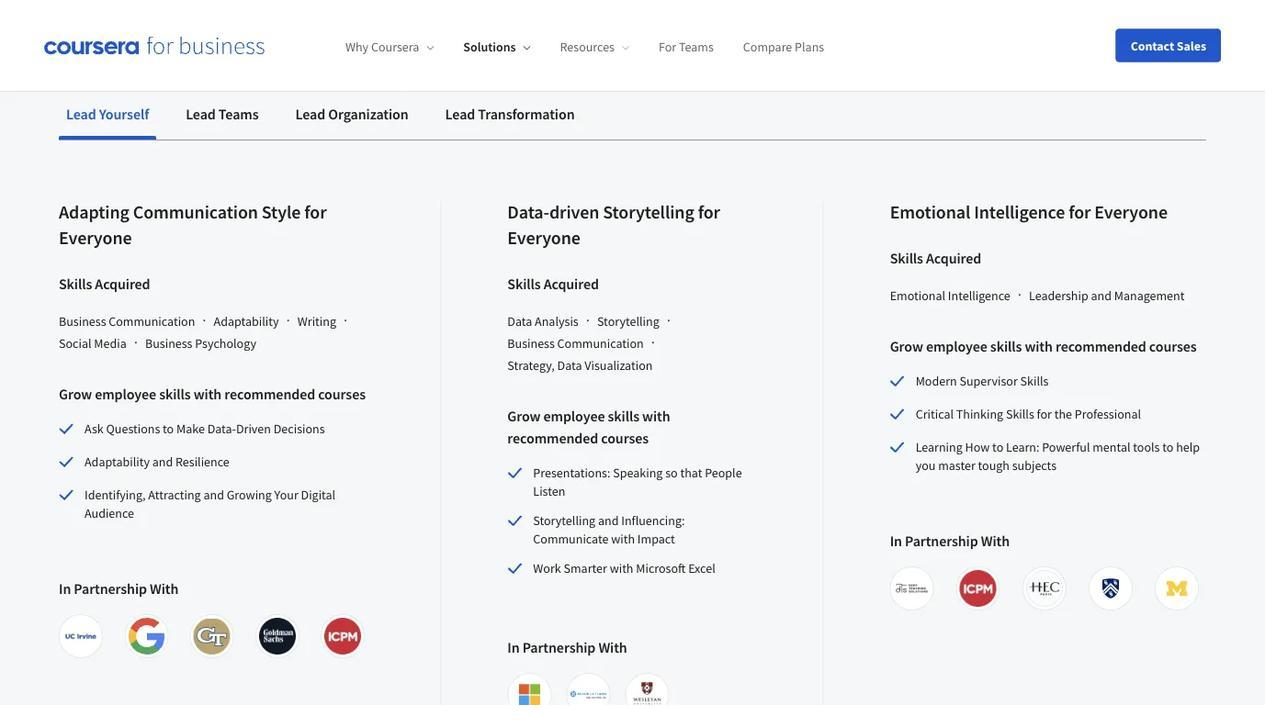 Task type: vqa. For each thing, say whether or not it's contained in the screenshot.
the leftmost Grow Employee Skills With Recommended Courses
yes



Task type: locate. For each thing, give the bounding box(es) containing it.
1 vertical spatial teams
[[219, 105, 259, 123]]

2 vertical spatial storytelling
[[533, 513, 595, 529]]

1 horizontal spatial skills acquired
[[507, 275, 599, 293]]

and up attracting
[[152, 454, 173, 470]]

and up communicate
[[598, 513, 619, 529]]

for inside data-driven storytelling for everyone
[[698, 201, 720, 224]]

work smarter with microsoft excel
[[533, 560, 716, 577]]

emotional intelligence
[[890, 288, 1010, 304]]

2 lead from the left
[[186, 105, 216, 123]]

with
[[981, 532, 1010, 550], [150, 580, 179, 598], [598, 639, 627, 657]]

skills up 'make' at the left bottom of the page
[[159, 385, 191, 403]]

digital
[[301, 487, 336, 504]]

and for leadership
[[1091, 288, 1112, 304]]

data right the strategy,
[[557, 357, 582, 374]]

supervisor
[[960, 373, 1018, 390]]

emotional up "emotional intelligence"
[[890, 201, 971, 224]]

compare plans
[[743, 39, 824, 55]]

business for business psychology
[[145, 335, 192, 352]]

in for adapting communication style for everyone
[[59, 580, 71, 598]]

adaptability up identifying,
[[85, 454, 150, 470]]

0 vertical spatial storytelling
[[603, 201, 694, 224]]

1 horizontal spatial courses
[[601, 429, 649, 447]]

business inside storytelling business communication strategy, data visualization
[[507, 335, 555, 352]]

0 horizontal spatial data-
[[207, 421, 236, 437]]

employee
[[926, 337, 988, 356], [95, 385, 156, 403], [544, 407, 605, 425]]

0 vertical spatial skills
[[990, 337, 1022, 356]]

skills for communication
[[159, 385, 191, 403]]

adaptability
[[214, 313, 279, 330], [85, 454, 150, 470]]

grow employee skills with recommended courses
[[890, 337, 1197, 356], [59, 385, 366, 403], [507, 407, 670, 447]]

2 vertical spatial communication
[[557, 335, 644, 352]]

0 horizontal spatial in
[[59, 580, 71, 598]]

courses for adapting communication style for everyone
[[318, 385, 366, 403]]

microsoft image
[[511, 677, 548, 706]]

and down resilience
[[203, 487, 224, 504]]

1 horizontal spatial acquired
[[544, 275, 599, 293]]

2 vertical spatial in
[[507, 639, 520, 657]]

0 vertical spatial intelligence
[[974, 201, 1065, 224]]

1 vertical spatial adaptability
[[85, 454, 150, 470]]

resources link
[[560, 39, 629, 55]]

lead for lead yourself
[[66, 105, 96, 123]]

2 vertical spatial grow employee skills with recommended courses
[[507, 407, 670, 447]]

in partnership with up ashok leyland logo
[[507, 639, 627, 657]]

in up microsoft icon
[[507, 639, 520, 657]]

communication inside storytelling business communication strategy, data visualization
[[557, 335, 644, 352]]

1 horizontal spatial with
[[598, 639, 627, 657]]

2 vertical spatial recommended
[[507, 429, 598, 447]]

skills acquired for adapting communication style for everyone
[[59, 275, 150, 293]]

grow down the strategy,
[[507, 407, 541, 425]]

partnership up university of california irvine course logo
[[74, 580, 147, 598]]

grow employee skills with recommended courses up ask questions to make data-driven decisions
[[59, 385, 366, 403]]

0 vertical spatial emotional
[[890, 201, 971, 224]]

0 horizontal spatial recommended
[[224, 385, 315, 403]]

lead right yourself
[[186, 105, 216, 123]]

with up the work smarter with microsoft excel
[[611, 531, 635, 548]]

0 horizontal spatial adaptability
[[85, 454, 150, 470]]

everyone down driven
[[507, 226, 581, 249]]

with
[[1025, 337, 1053, 356], [194, 385, 222, 403], [642, 407, 670, 425], [611, 531, 635, 548], [610, 560, 634, 577]]

0 vertical spatial grow
[[890, 337, 923, 356]]

skills down 'visualization'
[[608, 407, 639, 425]]

1 horizontal spatial data-
[[507, 201, 549, 224]]

1 horizontal spatial in
[[507, 639, 520, 657]]

grow up the ask
[[59, 385, 92, 403]]

2 vertical spatial grow
[[507, 407, 541, 425]]

1 horizontal spatial skills
[[608, 407, 639, 425]]

for for style
[[304, 201, 327, 224]]

and right leadership
[[1091, 288, 1112, 304]]

2 vertical spatial in partnership with
[[507, 639, 627, 657]]

partnership up deep teaching solutions icon
[[905, 532, 978, 550]]

1 vertical spatial courses
[[318, 385, 366, 403]]

storytelling and influencing: communicate with impact
[[533, 513, 685, 548]]

hec paris logo image
[[1026, 571, 1063, 607]]

0 horizontal spatial business
[[59, 313, 106, 330]]

2 horizontal spatial in
[[890, 532, 902, 550]]

why coursera
[[345, 39, 419, 55]]

in
[[890, 532, 902, 550], [59, 580, 71, 598], [507, 639, 520, 657]]

business up the strategy,
[[507, 335, 555, 352]]

rice university image
[[1092, 571, 1129, 607]]

courses for data-driven storytelling for everyone
[[601, 429, 649, 447]]

1 horizontal spatial business
[[145, 335, 192, 352]]

to left 'make' at the left bottom of the page
[[163, 421, 174, 437]]

emotional
[[890, 201, 971, 224], [890, 288, 946, 304]]

in for data-driven storytelling for everyone
[[507, 639, 520, 657]]

and for adaptability
[[152, 454, 173, 470]]

and for storytelling
[[598, 513, 619, 529]]

partnership for adapting communication style for everyone
[[74, 580, 147, 598]]

1 vertical spatial partnership
[[74, 580, 147, 598]]

with for data-driven storytelling for everyone
[[598, 639, 627, 657]]

identifying, attracting and growing your digital audience
[[85, 487, 336, 522]]

partnership
[[905, 532, 978, 550], [74, 580, 147, 598], [523, 639, 596, 657]]

1 vertical spatial grow
[[59, 385, 92, 403]]

recommended down leadership and management
[[1056, 337, 1146, 356]]

help
[[1176, 439, 1200, 456]]

skills up supervisor
[[990, 337, 1022, 356]]

master
[[938, 458, 976, 474]]

storytelling inside data-driven storytelling for everyone
[[603, 201, 694, 224]]

business up social
[[59, 313, 106, 330]]

resilience
[[176, 454, 229, 470]]

1 horizontal spatial partnership
[[523, 639, 596, 657]]

recommended for emotional intelligence for everyone
[[1056, 337, 1146, 356]]

institute of certified professional managers image
[[324, 618, 361, 655]]

1 vertical spatial with
[[150, 580, 179, 598]]

how
[[965, 439, 990, 456]]

emotional for emotional intelligence for everyone
[[890, 201, 971, 224]]

1 vertical spatial grow employee skills with recommended courses
[[59, 385, 366, 403]]

for teams link
[[659, 39, 714, 55]]

to up tough on the bottom of the page
[[992, 439, 1004, 456]]

skills up data analysis
[[507, 275, 541, 293]]

2 horizontal spatial grow
[[890, 337, 923, 356]]

teams inside button
[[219, 105, 259, 123]]

the
[[1055, 406, 1072, 423]]

lead left organization
[[295, 105, 325, 123]]

contact
[[1131, 37, 1174, 54]]

employee up presentations:
[[544, 407, 605, 425]]

and inside 'storytelling and influencing: communicate with impact'
[[598, 513, 619, 529]]

learning how to learn: powerful mental tools to help you master tough subjects
[[916, 439, 1200, 474]]

grow for adapting communication style for everyone
[[59, 385, 92, 403]]

1 horizontal spatial employee
[[544, 407, 605, 425]]

adaptability and resilience
[[85, 454, 229, 470]]

decisions
[[274, 421, 325, 437]]

0 horizontal spatial everyone
[[59, 226, 132, 249]]

google leader logo image
[[128, 618, 165, 655]]

ask
[[85, 421, 104, 437]]

coursera
[[371, 39, 419, 55]]

in partnership with up institute of certified professional managers image
[[890, 532, 1010, 550]]

in up university of california irvine course logo
[[59, 580, 71, 598]]

0 vertical spatial with
[[981, 532, 1010, 550]]

skills acquired
[[890, 249, 981, 267], [59, 275, 150, 293], [507, 275, 599, 293]]

1 horizontal spatial grow employee skills with recommended courses
[[507, 407, 670, 447]]

1 vertical spatial emotional
[[890, 288, 946, 304]]

learn:
[[1006, 439, 1040, 456]]

to left help
[[1163, 439, 1174, 456]]

1 horizontal spatial everyone
[[507, 226, 581, 249]]

for inside adapting communication style for everyone
[[304, 201, 327, 224]]

for
[[304, 201, 327, 224], [698, 201, 720, 224], [1069, 201, 1091, 224], [1037, 406, 1052, 423]]

data-
[[507, 201, 549, 224], [207, 421, 236, 437]]

communication up media
[[109, 313, 195, 330]]

acquired up business communication
[[95, 275, 150, 293]]

1 vertical spatial intelligence
[[948, 288, 1010, 304]]

0 vertical spatial partnership
[[905, 532, 978, 550]]

in partnership with for adapting communication style for everyone
[[59, 580, 179, 598]]

1 vertical spatial in
[[59, 580, 71, 598]]

media
[[94, 335, 127, 352]]

0 vertical spatial teams
[[679, 39, 714, 55]]

skills
[[990, 337, 1022, 356], [159, 385, 191, 403], [608, 407, 639, 425]]

0 vertical spatial in
[[890, 532, 902, 550]]

skills
[[890, 249, 923, 267], [59, 275, 92, 293], [507, 275, 541, 293], [1020, 373, 1049, 390], [1006, 406, 1034, 423]]

2 horizontal spatial partnership
[[905, 532, 978, 550]]

0 vertical spatial data-
[[507, 201, 549, 224]]

1 emotional from the top
[[890, 201, 971, 224]]

critical thinking skills for the professional
[[916, 406, 1141, 423]]

2 horizontal spatial courses
[[1149, 337, 1197, 356]]

2 horizontal spatial grow employee skills with recommended courses
[[890, 337, 1197, 356]]

communication for adapting
[[133, 201, 258, 224]]

0 vertical spatial employee
[[926, 337, 988, 356]]

1 vertical spatial communication
[[109, 313, 195, 330]]

skills up "emotional intelligence"
[[890, 249, 923, 267]]

everyone down adapting
[[59, 226, 132, 249]]

coursera for business image
[[44, 36, 265, 55]]

lead transformation
[[445, 105, 575, 123]]

storytelling inside 'storytelling and influencing: communicate with impact'
[[533, 513, 595, 529]]

employee up questions
[[95, 385, 156, 403]]

for
[[659, 39, 676, 55]]

wesleyan university image
[[629, 677, 666, 706]]

1 horizontal spatial data
[[557, 357, 582, 374]]

courses up decisions
[[318, 385, 366, 403]]

1 vertical spatial storytelling
[[597, 313, 659, 330]]

communication left 'style'
[[133, 201, 258, 224]]

0 horizontal spatial grow employee skills with recommended courses
[[59, 385, 366, 403]]

1 vertical spatial skills
[[159, 385, 191, 403]]

with up "google leader logo"
[[150, 580, 179, 598]]

0 vertical spatial grow employee skills with recommended courses
[[890, 337, 1197, 356]]

communication up 'visualization'
[[557, 335, 644, 352]]

1 horizontal spatial recommended
[[507, 429, 598, 447]]

0 horizontal spatial employee
[[95, 385, 156, 403]]

intelligence for emotional intelligence for everyone
[[974, 201, 1065, 224]]

storytelling up communicate
[[533, 513, 595, 529]]

grow for emotional intelligence for everyone
[[890, 337, 923, 356]]

lead yourself
[[66, 105, 149, 123]]

with for style
[[194, 385, 222, 403]]

everyone for data-driven storytelling for everyone
[[507, 226, 581, 249]]

acquired up "emotional intelligence"
[[926, 249, 981, 267]]

2 vertical spatial skills
[[608, 407, 639, 425]]

and
[[1091, 288, 1112, 304], [152, 454, 173, 470], [203, 487, 224, 504], [598, 513, 619, 529]]

in up deep teaching solutions icon
[[890, 532, 902, 550]]

2 horizontal spatial business
[[507, 335, 555, 352]]

2 horizontal spatial with
[[981, 532, 1010, 550]]

social
[[59, 335, 91, 352]]

courses inside grow employee skills with recommended courses
[[601, 429, 649, 447]]

1 vertical spatial recommended
[[224, 385, 315, 403]]

0 horizontal spatial grow
[[59, 385, 92, 403]]

adaptability up psychology
[[214, 313, 279, 330]]

1 horizontal spatial adaptability
[[214, 313, 279, 330]]

grow employee skills with recommended courses down leadership
[[890, 337, 1197, 356]]

skills for emotional intelligence for everyone
[[890, 249, 923, 267]]

data left analysis
[[507, 313, 532, 330]]

writing
[[298, 313, 336, 330]]

people
[[705, 465, 742, 481]]

partnership for emotional intelligence for everyone
[[905, 532, 978, 550]]

1 vertical spatial data
[[557, 357, 582, 374]]

everyone up management at the top of page
[[1095, 201, 1168, 224]]

modern
[[916, 373, 957, 390]]

0 horizontal spatial to
[[163, 421, 174, 437]]

skills acquired for data-driven storytelling for everyone
[[507, 275, 599, 293]]

0 vertical spatial in partnership with
[[890, 532, 1010, 550]]

lead left transformation
[[445, 105, 475, 123]]

2 vertical spatial partnership
[[523, 639, 596, 657]]

0 horizontal spatial courses
[[318, 385, 366, 403]]

with right smarter
[[610, 560, 634, 577]]

acquired up analysis
[[544, 275, 599, 293]]

0 vertical spatial courses
[[1149, 337, 1197, 356]]

1 horizontal spatial in partnership with
[[507, 639, 627, 657]]

lead transformation button
[[438, 92, 582, 136]]

2 vertical spatial with
[[598, 639, 627, 657]]

presentations: speaking so that people listen
[[533, 465, 742, 500]]

in partnership with up "google leader logo"
[[59, 580, 179, 598]]

4 lead from the left
[[445, 105, 475, 123]]

with down leadership
[[1025, 337, 1053, 356]]

ashok leyland logo image
[[570, 677, 607, 706]]

solutions
[[463, 39, 516, 55]]

learning
[[916, 439, 963, 456]]

why coursera link
[[345, 39, 434, 55]]

2 horizontal spatial skills
[[990, 337, 1022, 356]]

2 horizontal spatial employee
[[926, 337, 988, 356]]

lead left yourself
[[66, 105, 96, 123]]

with up institute of certified professional managers image
[[981, 532, 1010, 550]]

0 horizontal spatial teams
[[219, 105, 259, 123]]

grow employee skills with recommended courses for intelligence
[[890, 337, 1197, 356]]

storytelling right driven
[[603, 201, 694, 224]]

0 vertical spatial adaptability
[[214, 313, 279, 330]]

0 horizontal spatial in partnership with
[[59, 580, 179, 598]]

2 vertical spatial courses
[[601, 429, 649, 447]]

0 vertical spatial communication
[[133, 201, 258, 224]]

grow up modern
[[890, 337, 923, 356]]

mental
[[1093, 439, 1131, 456]]

0 horizontal spatial skills
[[159, 385, 191, 403]]

recommended
[[1056, 337, 1146, 356], [224, 385, 315, 403], [507, 429, 598, 447]]

3 lead from the left
[[295, 105, 325, 123]]

0 vertical spatial data
[[507, 313, 532, 330]]

0 horizontal spatial skills acquired
[[59, 275, 150, 293]]

strategy,
[[507, 357, 555, 374]]

business down business communication
[[145, 335, 192, 352]]

storytelling up 'visualization'
[[597, 313, 659, 330]]

0 horizontal spatial partnership
[[74, 580, 147, 598]]

2 vertical spatial employee
[[544, 407, 605, 425]]

2 horizontal spatial skills acquired
[[890, 249, 981, 267]]

data
[[507, 313, 532, 330], [557, 357, 582, 374]]

data- inside data-driven storytelling for everyone
[[507, 201, 549, 224]]

recommended up driven
[[224, 385, 315, 403]]

with for for
[[1025, 337, 1053, 356]]

georgia institute of technology image
[[193, 618, 230, 655]]

0 vertical spatial recommended
[[1056, 337, 1146, 356]]

emotional up modern
[[890, 288, 946, 304]]

0 horizontal spatial acquired
[[95, 275, 150, 293]]

acquired for emotional
[[926, 249, 981, 267]]

2 horizontal spatial acquired
[[926, 249, 981, 267]]

everyone inside adapting communication style for everyone
[[59, 226, 132, 249]]

communication inside adapting communication style for everyone
[[133, 201, 258, 224]]

2 horizontal spatial in partnership with
[[890, 532, 1010, 550]]

to
[[163, 421, 174, 437], [992, 439, 1004, 456], [1163, 439, 1174, 456]]

1 horizontal spatial teams
[[679, 39, 714, 55]]

skills for intelligence
[[990, 337, 1022, 356]]

1 horizontal spatial to
[[992, 439, 1004, 456]]

1 vertical spatial in partnership with
[[59, 580, 179, 598]]

with up so
[[642, 407, 670, 425]]

1 horizontal spatial grow
[[507, 407, 541, 425]]

employee up modern
[[926, 337, 988, 356]]

skills up learn: in the bottom of the page
[[1006, 406, 1034, 423]]

employee inside grow employee skills with recommended courses
[[544, 407, 605, 425]]

skills inside grow employee skills with recommended courses
[[608, 407, 639, 425]]

communication
[[133, 201, 258, 224], [109, 313, 195, 330], [557, 335, 644, 352]]

business
[[59, 313, 106, 330], [145, 335, 192, 352], [507, 335, 555, 352]]

2 emotional from the top
[[890, 288, 946, 304]]

with up ashok leyland logo
[[598, 639, 627, 657]]

1 lead from the left
[[66, 105, 96, 123]]

audience
[[85, 505, 134, 522]]

with inside 'storytelling and influencing: communicate with impact'
[[611, 531, 635, 548]]

partnership up ashok leyland logo
[[523, 639, 596, 657]]

teams for for teams
[[679, 39, 714, 55]]

courses
[[1149, 337, 1197, 356], [318, 385, 366, 403], [601, 429, 649, 447]]

teams
[[679, 39, 714, 55], [219, 105, 259, 123]]

1 vertical spatial employee
[[95, 385, 156, 403]]

storytelling for storytelling business communication strategy, data visualization
[[597, 313, 659, 330]]

skills up social
[[59, 275, 92, 293]]

recommended up presentations:
[[507, 429, 598, 447]]

teams for lead teams
[[219, 105, 259, 123]]

with inside grow employee skills with recommended courses
[[642, 407, 670, 425]]

to for learn:
[[992, 439, 1004, 456]]

skills acquired up business communication
[[59, 275, 150, 293]]

skills acquired up analysis
[[507, 275, 599, 293]]

courses down management at the top of page
[[1149, 337, 1197, 356]]

2 horizontal spatial recommended
[[1056, 337, 1146, 356]]

skills acquired for emotional intelligence for everyone
[[890, 249, 981, 267]]

grow employee skills with recommended courses up presentations:
[[507, 407, 670, 447]]

courses up the 'speaking'
[[601, 429, 649, 447]]

everyone
[[1095, 201, 1168, 224], [59, 226, 132, 249], [507, 226, 581, 249]]

skills acquired up "emotional intelligence"
[[890, 249, 981, 267]]

tools
[[1133, 439, 1160, 456]]

everyone inside data-driven storytelling for everyone
[[507, 226, 581, 249]]

with up ask questions to make data-driven decisions
[[194, 385, 222, 403]]

storytelling inside storytelling business communication strategy, data visualization
[[597, 313, 659, 330]]



Task type: describe. For each thing, give the bounding box(es) containing it.
with for adapting communication style for everyone
[[150, 580, 179, 598]]

critical
[[916, 406, 954, 423]]

employee for emotional intelligence for everyone
[[926, 337, 988, 356]]

make
[[176, 421, 205, 437]]

work
[[533, 560, 561, 577]]

to for make
[[163, 421, 174, 437]]

skills for data-driven storytelling for everyone
[[507, 275, 541, 293]]

in for emotional intelligence for everyone
[[890, 532, 902, 550]]

presentations:
[[533, 465, 611, 481]]

lead for lead teams
[[186, 105, 216, 123]]

adaptability for adaptability
[[214, 313, 279, 330]]

questions
[[106, 421, 160, 437]]

institute of certified professional managers image
[[960, 571, 997, 607]]

employee for adapting communication style for everyone
[[95, 385, 156, 403]]

impact
[[638, 531, 675, 548]]

analysis
[[535, 313, 579, 330]]

and inside identifying, attracting and growing your digital audience
[[203, 487, 224, 504]]

solutions link
[[463, 39, 531, 55]]

driven
[[236, 421, 271, 437]]

grow for data-driven storytelling for everyone
[[507, 407, 541, 425]]

visualization
[[585, 357, 653, 374]]

acquired for data-
[[544, 275, 599, 293]]

modern supervisor skills
[[916, 373, 1049, 390]]

sales
[[1177, 37, 1206, 54]]

adapting communication style for everyone
[[59, 201, 327, 249]]

identifying,
[[85, 487, 146, 504]]

emotional for emotional intelligence
[[890, 288, 946, 304]]

thinking
[[956, 406, 1003, 423]]

employee for data-driven storytelling for everyone
[[544, 407, 605, 425]]

storytelling for storytelling and influencing: communicate with impact
[[533, 513, 595, 529]]

recommended for data-driven storytelling for everyone
[[507, 429, 598, 447]]

0 horizontal spatial data
[[507, 313, 532, 330]]

1 vertical spatial data-
[[207, 421, 236, 437]]

contact sales button
[[1116, 29, 1221, 62]]

data analysis
[[507, 313, 579, 330]]

adaptability for adaptability and resilience
[[85, 454, 150, 470]]

communicate
[[533, 531, 609, 548]]

writing social media
[[59, 313, 336, 352]]

resources
[[560, 39, 615, 55]]

professional
[[1075, 406, 1141, 423]]

storytelling business communication strategy, data visualization
[[507, 313, 659, 374]]

for teams
[[659, 39, 714, 55]]

content tabs tab list
[[59, 92, 1206, 140]]

in partnership with for data-driven storytelling for everyone
[[507, 639, 627, 657]]

transformation
[[478, 105, 575, 123]]

in partnership with for emotional intelligence for everyone
[[890, 532, 1010, 550]]

style
[[262, 201, 301, 224]]

subjects
[[1012, 458, 1057, 474]]

tough
[[978, 458, 1010, 474]]

intelligence for emotional intelligence
[[948, 288, 1010, 304]]

lead teams
[[186, 105, 259, 123]]

2 horizontal spatial everyone
[[1095, 201, 1168, 224]]

plans
[[795, 39, 824, 55]]

you
[[916, 458, 936, 474]]

skills for driven
[[608, 407, 639, 425]]

influencing:
[[621, 513, 685, 529]]

with for storytelling
[[642, 407, 670, 425]]

contact sales
[[1131, 37, 1206, 54]]

leadership
[[1029, 288, 1088, 304]]

university of california irvine course logo image
[[62, 618, 99, 655]]

for for skills
[[1037, 406, 1052, 423]]

ask questions to make data-driven decisions
[[85, 421, 325, 437]]

listen
[[533, 483, 565, 500]]

smarter
[[564, 560, 607, 577]]

powerful
[[1042, 439, 1090, 456]]

adapting
[[59, 201, 129, 224]]

goldman sachs image
[[259, 618, 296, 655]]

recommended for adapting communication style for everyone
[[224, 385, 315, 403]]

grow employee skills with recommended courses for communication
[[59, 385, 366, 403]]

courses for emotional intelligence for everyone
[[1149, 337, 1197, 356]]

lead yourself button
[[59, 92, 156, 136]]

emotional intelligence for everyone
[[890, 201, 1168, 224]]

business for business communication
[[59, 313, 106, 330]]

speaking
[[613, 465, 663, 481]]

lead organization button
[[288, 92, 416, 136]]

data-driven storytelling for everyone
[[507, 201, 720, 249]]

yourself
[[99, 105, 149, 123]]

management
[[1114, 288, 1185, 304]]

why
[[345, 39, 369, 55]]

lead organization
[[295, 105, 409, 123]]

growing
[[227, 487, 272, 504]]

lead for lead organization
[[295, 105, 325, 123]]

microsoft
[[636, 560, 686, 577]]

that
[[680, 465, 702, 481]]

for for storytelling
[[698, 201, 720, 224]]

organization
[[328, 105, 409, 123]]

lead for lead transformation
[[445, 105, 475, 123]]

psychology
[[195, 335, 256, 352]]

driven
[[549, 201, 599, 224]]

compare plans link
[[743, 39, 824, 55]]

attracting
[[148, 487, 201, 504]]

business communication
[[59, 313, 195, 330]]

grow employee skills with recommended courses for driven
[[507, 407, 670, 447]]

lead yourself tab panel
[[59, 141, 1206, 706]]

university of michigan image
[[1159, 571, 1195, 607]]

deep teaching solutions image
[[894, 571, 930, 607]]

data inside storytelling business communication strategy, data visualization
[[557, 357, 582, 374]]

business psychology
[[145, 335, 256, 352]]

partnership for data-driven storytelling for everyone
[[523, 639, 596, 657]]

leadership and management
[[1029, 288, 1185, 304]]

excel
[[688, 560, 716, 577]]

skills up critical thinking skills for the professional
[[1020, 373, 1049, 390]]

so
[[665, 465, 678, 481]]

compare
[[743, 39, 792, 55]]

communication for business
[[109, 313, 195, 330]]

lead teams button
[[178, 92, 266, 136]]

skills for adapting communication style for everyone
[[59, 275, 92, 293]]

everyone for adapting communication style for everyone
[[59, 226, 132, 249]]

your
[[274, 487, 298, 504]]

acquired for adapting
[[95, 275, 150, 293]]

with for emotional intelligence for everyone
[[981, 532, 1010, 550]]

2 horizontal spatial to
[[1163, 439, 1174, 456]]



